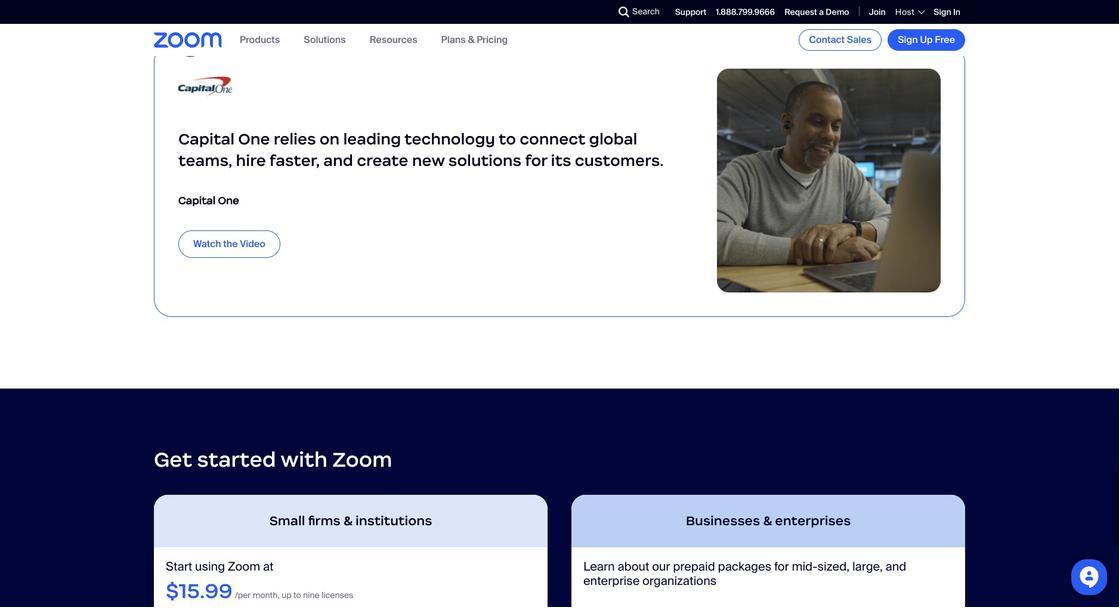 Task type: vqa. For each thing, say whether or not it's contained in the screenshot.
Employee
no



Task type: locate. For each thing, give the bounding box(es) containing it.
sign for sign up free
[[899, 33, 919, 46]]

one up hire
[[238, 130, 270, 149]]

using
[[195, 559, 225, 574]]

one inside the "capital one relies on leading technology to connect global teams, hire faster, and create new solutions for its customers."
[[238, 130, 270, 149]]

one up watch the video
[[218, 194, 239, 207]]

create
[[357, 151, 409, 170]]

capital one relies on leading technology to connect global teams, hire faster, and create new solutions for its customers.
[[178, 130, 664, 170]]

for left mid-
[[775, 559, 790, 574]]

0 horizontal spatial zoom
[[228, 559, 260, 574]]

about
[[618, 559, 650, 574]]

join link
[[870, 6, 886, 17]]

free
[[936, 33, 956, 46]]

capital up teams,
[[178, 130, 235, 149]]

month,
[[253, 590, 280, 601]]

the
[[223, 238, 238, 250]]

watch
[[193, 238, 221, 250]]

start
[[166, 559, 192, 574]]

1 vertical spatial one
[[218, 194, 239, 207]]

0 vertical spatial capital
[[178, 130, 235, 149]]

watch the video link
[[178, 231, 281, 258]]

1 horizontal spatial and
[[886, 559, 907, 574]]

for
[[525, 151, 548, 170], [775, 559, 790, 574]]

its
[[551, 151, 572, 170]]

video
[[240, 238, 266, 250]]

sign up free
[[899, 33, 956, 46]]

solutions
[[449, 151, 522, 170]]

zoom right with
[[333, 447, 393, 473]]

zoom left at
[[228, 559, 260, 574]]

mid-
[[792, 559, 818, 574]]

1 vertical spatial zoom
[[228, 559, 260, 574]]

sales
[[847, 33, 872, 46]]

new
[[412, 151, 445, 170]]

get
[[154, 447, 192, 473]]

0 vertical spatial sign
[[934, 6, 952, 17]]

& for businesses
[[764, 513, 773, 529]]

capital down teams,
[[178, 194, 216, 207]]

& for plans
[[468, 34, 475, 46]]

1 horizontal spatial for
[[775, 559, 790, 574]]

1 vertical spatial sign
[[899, 33, 919, 46]]

2 horizontal spatial &
[[764, 513, 773, 529]]

capital one
[[178, 194, 239, 207]]

support link
[[676, 6, 707, 17]]

to inside 'start using zoom at $15.99 /per month, up to nine licenses'
[[294, 590, 301, 601]]

to right up
[[294, 590, 301, 601]]

1 vertical spatial capital
[[178, 194, 216, 207]]

sign in link
[[934, 6, 961, 17]]

solutions button
[[304, 34, 346, 46]]

1.888.799.9666
[[717, 6, 776, 17]]

0 horizontal spatial &
[[344, 513, 353, 529]]

host button
[[896, 7, 925, 17]]

sign in
[[934, 6, 961, 17]]

0 horizontal spatial and
[[324, 151, 353, 170]]

/per
[[235, 590, 251, 601]]

resources
[[370, 34, 418, 46]]

sign
[[934, 6, 952, 17], [899, 33, 919, 46]]

request
[[785, 6, 818, 17]]

join
[[870, 6, 886, 17]]

& right firms
[[344, 513, 353, 529]]

capital one logo image
[[178, 69, 232, 104]]

sign for sign in
[[934, 6, 952, 17]]

1 vertical spatial and
[[886, 559, 907, 574]]

capital inside the "capital one relies on leading technology to connect global teams, hire faster, and create new solutions for its customers."
[[178, 130, 235, 149]]

1 vertical spatial for
[[775, 559, 790, 574]]

on
[[320, 130, 340, 149]]

zoom
[[333, 447, 393, 473], [228, 559, 260, 574]]

0 vertical spatial one
[[238, 130, 270, 149]]

large,
[[853, 559, 883, 574]]

one
[[238, 130, 270, 149], [218, 194, 239, 207]]

and down on
[[324, 151, 353, 170]]

1 capital from the top
[[178, 130, 235, 149]]

demo
[[826, 6, 850, 17]]

contact
[[810, 33, 845, 46]]

None search field
[[575, 2, 622, 21]]

zoom inside 'start using zoom at $15.99 /per month, up to nine licenses'
[[228, 559, 260, 574]]

& right plans
[[468, 34, 475, 46]]

products button
[[240, 34, 280, 46]]

and right "large,"
[[886, 559, 907, 574]]

0 vertical spatial for
[[525, 151, 548, 170]]

faster,
[[270, 151, 320, 170]]

testimonialcarouselitemblockproxy-0 element
[[154, 27, 966, 317]]

1 horizontal spatial zoom
[[333, 447, 393, 473]]

learn
[[584, 559, 615, 574]]

&
[[468, 34, 475, 46], [344, 513, 353, 529], [764, 513, 773, 529]]

testimonial icon image
[[173, 27, 208, 63]]

1 vertical spatial to
[[294, 590, 301, 601]]

man at computer image
[[718, 69, 941, 292]]

0 vertical spatial and
[[324, 151, 353, 170]]

for left "its"
[[525, 151, 548, 170]]

1 horizontal spatial sign
[[934, 6, 952, 17]]

sign left in
[[934, 6, 952, 17]]

capital
[[178, 130, 235, 149], [178, 194, 216, 207]]

to up solutions
[[499, 130, 516, 149]]

resources button
[[370, 34, 418, 46]]

teams,
[[178, 151, 232, 170]]

1 horizontal spatial &
[[468, 34, 475, 46]]

request a demo
[[785, 6, 850, 17]]

institutions
[[356, 513, 432, 529]]

search image
[[619, 7, 630, 17]]

0 horizontal spatial to
[[294, 590, 301, 601]]

0 vertical spatial to
[[499, 130, 516, 149]]

& right the businesses
[[764, 513, 773, 529]]

plans & pricing
[[442, 34, 508, 46]]

2 capital from the top
[[178, 194, 216, 207]]

contact sales link
[[799, 29, 882, 51]]

one for capital one
[[218, 194, 239, 207]]

to
[[499, 130, 516, 149], [294, 590, 301, 601]]

0 horizontal spatial for
[[525, 151, 548, 170]]

1 horizontal spatial to
[[499, 130, 516, 149]]

and
[[324, 151, 353, 170], [886, 559, 907, 574]]

0 horizontal spatial sign
[[899, 33, 919, 46]]

sign left up
[[899, 33, 919, 46]]

learn about our prepaid packages for mid-sized, large, and enterprise organizations
[[584, 559, 907, 589]]



Task type: describe. For each thing, give the bounding box(es) containing it.
plans & pricing link
[[442, 34, 508, 46]]

request a demo link
[[785, 6, 850, 17]]

capital for capital one
[[178, 194, 216, 207]]

licenses
[[322, 590, 354, 601]]

hire
[[236, 151, 266, 170]]

relies
[[274, 130, 316, 149]]

for inside the "capital one relies on leading technology to connect global teams, hire faster, and create new solutions for its customers."
[[525, 151, 548, 170]]

up
[[282, 590, 292, 601]]

small
[[270, 513, 305, 529]]

solutions
[[304, 34, 346, 46]]

next slide image
[[941, 14, 951, 32]]

our
[[653, 559, 671, 574]]

enterprise
[[584, 573, 640, 589]]

packages
[[718, 559, 772, 574]]

with
[[281, 447, 328, 473]]

0 vertical spatial zoom
[[333, 447, 393, 473]]

host
[[896, 7, 915, 17]]

businesses & enterprises
[[686, 513, 851, 529]]

leading
[[343, 130, 401, 149]]

prepaid
[[673, 559, 716, 574]]

for inside learn about our prepaid packages for mid-sized, large, and enterprise organizations
[[775, 559, 790, 574]]

organizations
[[643, 573, 717, 589]]

at
[[263, 559, 274, 574]]

firms
[[308, 513, 341, 529]]

start using zoom at $15.99 /per month, up to nine licenses
[[166, 559, 354, 604]]

and inside the "capital one relies on leading technology to connect global teams, hire faster, and create new solutions for its customers."
[[324, 151, 353, 170]]

technology
[[405, 130, 495, 149]]

sized,
[[818, 559, 850, 574]]

to inside the "capital one relies on leading technology to connect global teams, hire faster, and create new solutions for its customers."
[[499, 130, 516, 149]]

zoom logo image
[[154, 32, 222, 48]]

get started with zoom
[[154, 447, 393, 473]]

businesses
[[686, 513, 761, 529]]

in
[[954, 6, 961, 17]]

1.888.799.9666 link
[[717, 6, 776, 17]]

products
[[240, 34, 280, 46]]

pricing
[[477, 34, 508, 46]]

contact sales
[[810, 33, 872, 46]]

and inside learn about our prepaid packages for mid-sized, large, and enterprise organizations
[[886, 559, 907, 574]]

capital for capital one relies on leading technology to connect global teams, hire faster, and create new solutions for its customers.
[[178, 130, 235, 149]]

customers.
[[575, 151, 664, 170]]

nine
[[303, 590, 320, 601]]

sign up free link
[[888, 29, 966, 51]]

a
[[820, 6, 824, 17]]

one for capital one relies on leading technology to connect global teams, hire faster, and create new solutions for its customers.
[[238, 130, 270, 149]]

small firms & institutions
[[270, 513, 432, 529]]

search image
[[619, 7, 630, 17]]

global
[[590, 130, 638, 149]]

started
[[197, 447, 276, 473]]

connect
[[520, 130, 586, 149]]

$15.99
[[166, 578, 233, 604]]

support
[[676, 6, 707, 17]]

up
[[921, 33, 933, 46]]

watch the video
[[193, 238, 266, 250]]

search
[[633, 6, 660, 17]]

enterprises
[[776, 513, 851, 529]]

plans
[[442, 34, 466, 46]]



